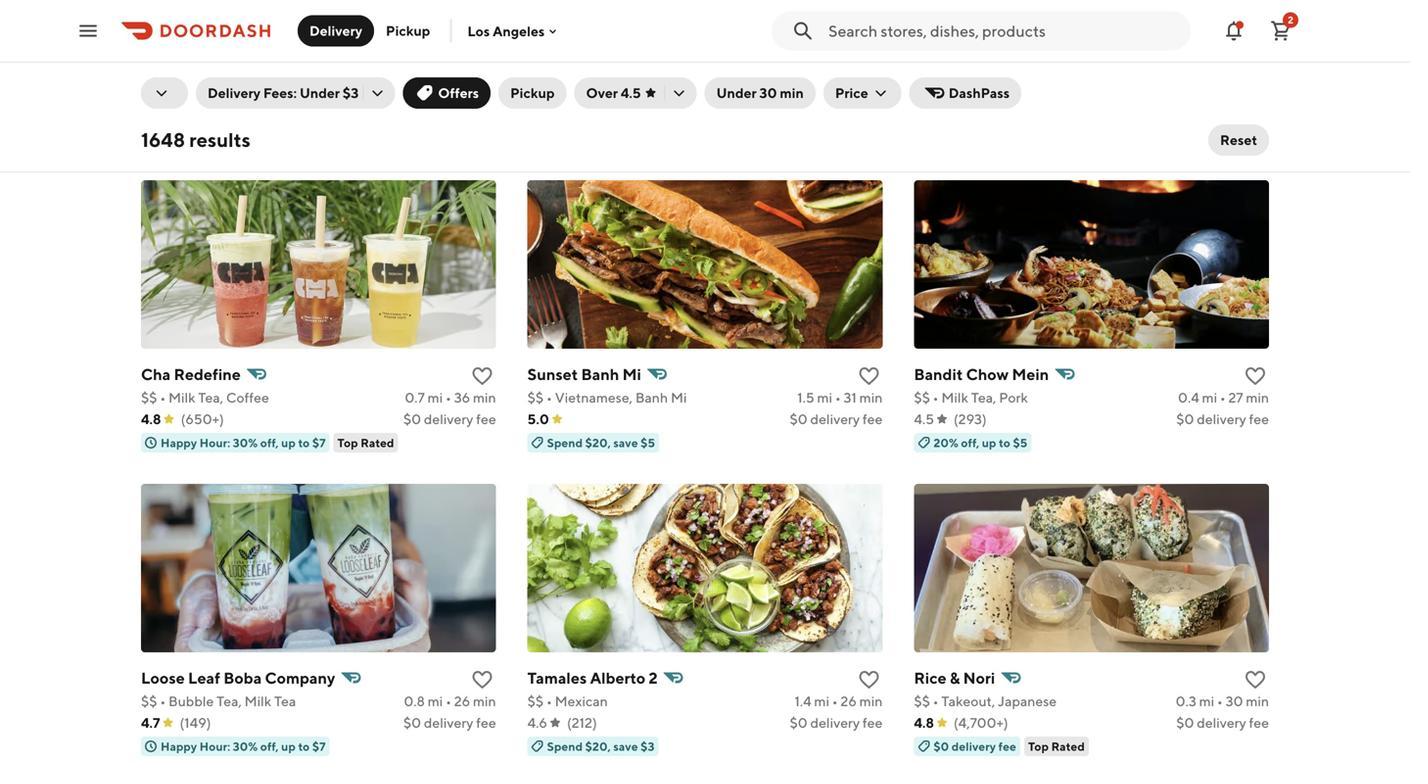 Task type: vqa. For each thing, say whether or not it's contained in the screenshot.
Sweets
no



Task type: describe. For each thing, give the bounding box(es) containing it.
sunset
[[528, 365, 578, 384]]

chow
[[967, 365, 1009, 384]]

reset button
[[1209, 124, 1270, 156]]

(4,700+)
[[954, 715, 1009, 731]]

1 items, open order cart image
[[1270, 19, 1293, 43]]

save for alberto
[[614, 740, 638, 753]]

1.4 mi • 26 min
[[795, 693, 883, 709]]

fast food
[[223, 34, 285, 50]]

fee for rice & nori
[[1250, 715, 1270, 731]]

fee down (4,700+)
[[999, 740, 1017, 753]]

0.3
[[1176, 693, 1197, 709]]

takeout,
[[942, 693, 996, 709]]

tea, for redefine
[[198, 389, 223, 406]]

1.4
[[795, 693, 812, 709]]

spend $20, save $3
[[547, 740, 655, 753]]

• down the tamales
[[547, 693, 552, 709]]

off, down the (293)
[[962, 436, 980, 450]]

$​0 for sunset banh mi
[[790, 411, 808, 427]]

tea, for chow
[[972, 389, 997, 406]]

nori
[[964, 669, 996, 687]]

rice & nori
[[914, 669, 996, 687]]

pickup for pickup button to the left
[[386, 23, 431, 39]]

1 horizontal spatial pickup button
[[499, 77, 567, 109]]

off, down $$ • milk tea, coffee
[[260, 436, 279, 450]]

mi for rice & nori
[[1200, 693, 1215, 709]]

bandit
[[914, 365, 963, 384]]

$0
[[934, 740, 950, 753]]

4.5 inside button
[[621, 85, 641, 101]]

min for bandit  chow mein
[[1247, 389, 1270, 406]]

mi for cha redefine
[[428, 389, 443, 406]]

click to add this store to your saved list image for rice & nori
[[1244, 668, 1268, 692]]

company
[[265, 669, 335, 687]]

spend $20, save $5
[[547, 436, 655, 450]]

• down sunset
[[547, 389, 552, 406]]

fees:
[[263, 85, 297, 101]]

(149)
[[180, 715, 211, 731]]

20% off, up to $5
[[934, 436, 1028, 450]]

0 horizontal spatial coffee
[[226, 389, 269, 406]]

japanese
[[998, 693, 1057, 709]]

$$ • vietnamese, banh mi
[[528, 389, 687, 406]]

fee for tamales alberto 2
[[863, 715, 883, 731]]

mi for bandit  chow mein
[[1203, 389, 1218, 406]]

offers
[[438, 85, 479, 101]]

• down bandit
[[933, 389, 939, 406]]

los
[[468, 23, 490, 39]]

dashpass button
[[910, 77, 1022, 109]]

chinese
[[934, 34, 985, 50]]

4.6
[[528, 715, 548, 731]]

sandwiches
[[838, 34, 912, 50]]

tamales
[[528, 669, 587, 687]]

0.7 mi • 36 min
[[405, 389, 496, 406]]

fee for cha redefine
[[476, 411, 496, 427]]

1 under from the left
[[300, 85, 340, 101]]

milk for redefine
[[169, 389, 196, 406]]

4.8 for cha redefine
[[141, 411, 161, 427]]

$$ • milk tea, pork
[[914, 389, 1029, 406]]

pizza
[[392, 34, 425, 50]]

angeles
[[493, 23, 545, 39]]

delivery for delivery fees: under $3
[[208, 85, 261, 101]]

$$ for cha
[[141, 389, 157, 406]]

30 inside "button"
[[760, 85, 777, 101]]

$​0 for tamales alberto 2
[[790, 715, 808, 731]]

leaf
[[188, 669, 220, 687]]

0.8 mi • 26 min
[[404, 693, 496, 709]]

rice
[[914, 669, 947, 687]]

under 30 min button
[[705, 77, 816, 109]]

salad
[[467, 34, 502, 50]]

min for sunset banh mi
[[860, 389, 883, 406]]

fee for sunset banh mi
[[863, 411, 883, 427]]

2 $7 from the top
[[312, 740, 326, 753]]

$$ • milk tea, coffee
[[141, 389, 269, 406]]

$​0 delivery fee for tamales alberto 2
[[790, 715, 883, 731]]

save for banh
[[614, 436, 638, 450]]

1 horizontal spatial milk
[[245, 693, 272, 709]]

1 happy from the top
[[161, 436, 197, 450]]

2 button
[[1262, 11, 1301, 50]]

sunset banh mi
[[528, 365, 642, 384]]

(650+)
[[181, 411, 224, 427]]

next button of carousel image
[[1260, 1, 1280, 21]]

1648 results
[[141, 128, 251, 151]]

$3 for spend $20, save $3
[[641, 740, 655, 753]]

$20, for alberto
[[586, 740, 611, 753]]

&
[[950, 669, 961, 687]]

top for rice & nori
[[1029, 740, 1049, 753]]

dashpass
[[949, 85, 1010, 101]]

ramen
[[310, 34, 354, 50]]

pork
[[1000, 389, 1029, 406]]

bubble
[[169, 693, 214, 709]]

loose leaf boba company
[[141, 669, 335, 687]]

$$ • mexican
[[528, 693, 608, 709]]

1 horizontal spatial 30
[[1226, 693, 1244, 709]]

los angeles button
[[468, 23, 561, 39]]

• right 0.3
[[1218, 693, 1224, 709]]

delivery for bandit  chow mein
[[1197, 411, 1247, 427]]

vietnamese,
[[555, 389, 633, 406]]

• left 36 at the bottom of the page
[[446, 389, 452, 406]]

Store search: begin typing to search for stores available on DoorDash text field
[[829, 20, 1180, 42]]

• right 0.8
[[446, 693, 452, 709]]

1 happy hour: 30% off, up to $7 from the top
[[161, 436, 326, 450]]

alberto
[[590, 669, 646, 687]]

$$ for rice
[[914, 693, 931, 709]]

$​0 for rice & nori
[[1177, 715, 1195, 731]]

$​0 for bandit  chow mein
[[1177, 411, 1195, 427]]

delivery button
[[298, 15, 374, 47]]

1 vertical spatial 4.5
[[914, 411, 935, 427]]

1 $5 from the left
[[641, 436, 655, 450]]

under 30 min
[[717, 85, 804, 101]]

1.5
[[798, 389, 815, 406]]

$$ • bubble tea, milk tea
[[141, 693, 296, 709]]

$0 delivery fee
[[934, 740, 1017, 753]]

delivery for tamales alberto 2
[[811, 715, 860, 731]]

min inside "button"
[[780, 85, 804, 101]]

spend for tamales
[[547, 740, 583, 753]]

$​0 delivery fee for sunset banh mi
[[790, 411, 883, 427]]

2 $5 from the left
[[1014, 436, 1028, 450]]

reset
[[1221, 132, 1258, 148]]

fee for loose leaf boba company
[[476, 715, 496, 731]]

$$ for loose
[[141, 693, 157, 709]]

over
[[586, 85, 618, 101]]

0.8
[[404, 693, 425, 709]]

tea
[[274, 693, 296, 709]]

36
[[454, 389, 470, 406]]

click to add this store to your saved list image for loose leaf boba company
[[471, 668, 494, 692]]

1 horizontal spatial banh
[[636, 389, 668, 406]]

1.5 mi • 31 min
[[798, 389, 883, 406]]

$3 for delivery fees: under $3
[[343, 85, 359, 101]]

$$ • takeout, japanese
[[914, 693, 1057, 709]]

$$ for sunset
[[528, 389, 544, 406]]

0.4
[[1179, 389, 1200, 406]]

20%
[[934, 436, 959, 450]]

4.7
[[141, 715, 160, 731]]



Task type: locate. For each thing, give the bounding box(es) containing it.
click to add this store to your saved list image for mein
[[1244, 364, 1268, 388]]

2 horizontal spatial click to add this store to your saved list image
[[1244, 364, 1268, 388]]

2 horizontal spatial click to add this store to your saved list image
[[1244, 668, 1268, 692]]

boba
[[224, 669, 262, 687]]

fee down 0.8 mi • 26 min
[[476, 715, 496, 731]]

0 vertical spatial banh
[[582, 365, 620, 384]]

1 vertical spatial save
[[614, 740, 638, 753]]

0 vertical spatial 4.5
[[621, 85, 641, 101]]

1 horizontal spatial pickup
[[511, 85, 555, 101]]

0 horizontal spatial 4.8
[[141, 411, 161, 427]]

fee for bandit  chow mein
[[1250, 411, 1270, 427]]

2 $20, from the top
[[586, 740, 611, 753]]

banh right vietnamese,
[[636, 389, 668, 406]]

1 horizontal spatial rated
[[1052, 740, 1085, 753]]

min for tamales alberto 2
[[860, 693, 883, 709]]

4.8 down the cha
[[141, 411, 161, 427]]

1 vertical spatial top
[[1029, 740, 1049, 753]]

2 right next button of carousel image
[[1288, 14, 1294, 25]]

2 hour: from the top
[[200, 740, 230, 753]]

coffee up under 30 min
[[769, 34, 812, 50]]

save down 'alberto'
[[614, 740, 638, 753]]

delivery for loose leaf boba company
[[424, 715, 474, 731]]

min right 27
[[1247, 389, 1270, 406]]

$​0 down the 1.5
[[790, 411, 808, 427]]

$7
[[312, 436, 326, 450], [312, 740, 326, 753]]

$5
[[641, 436, 655, 450], [1014, 436, 1028, 450]]

0 vertical spatial happy
[[161, 436, 197, 450]]

$20, for banh
[[586, 436, 611, 450]]

tamales alberto 2
[[528, 669, 658, 687]]

0 vertical spatial pickup button
[[374, 15, 442, 47]]

0 vertical spatial $3
[[343, 85, 359, 101]]

delivery down 1.4 mi • 26 min
[[811, 715, 860, 731]]

30
[[760, 85, 777, 101], [1226, 693, 1244, 709]]

1 horizontal spatial mexican
[[1238, 34, 1291, 50]]

2 click to add this store to your saved list image from the left
[[858, 364, 881, 388]]

0 vertical spatial mi
[[623, 365, 642, 384]]

delivery inside button
[[310, 23, 363, 39]]

0.7
[[405, 389, 425, 406]]

click to add this store to your saved list image for mi
[[858, 364, 881, 388]]

milk left "tea"
[[245, 693, 272, 709]]

happy down (149)
[[161, 740, 197, 753]]

$$ up 5.0
[[528, 389, 544, 406]]

pickup for rightmost pickup button
[[511, 85, 555, 101]]

happy hour: 30% off, up to $7 down (650+)
[[161, 436, 326, 450]]

0 horizontal spatial pickup
[[386, 23, 431, 39]]

1 $20, from the top
[[586, 436, 611, 450]]

0 horizontal spatial delivery
[[208, 85, 261, 101]]

delivery down 0.4 mi • 27 min at the bottom right
[[1197, 411, 1247, 427]]

$20,
[[586, 436, 611, 450], [586, 740, 611, 753]]

1 vertical spatial hour:
[[200, 740, 230, 753]]

min for loose leaf boba company
[[473, 693, 496, 709]]

0 horizontal spatial mexican
[[555, 693, 608, 709]]

click to add this store to your saved list image up 1.5 mi • 31 min
[[858, 364, 881, 388]]

1 horizontal spatial coffee
[[769, 34, 812, 50]]

0 vertical spatial delivery
[[310, 23, 363, 39]]

4.5 up '20%'
[[914, 411, 935, 427]]

results
[[189, 128, 251, 151]]

vegan
[[1169, 34, 1208, 50]]

sushi
[[1019, 34, 1052, 50]]

under inside "button"
[[717, 85, 757, 101]]

1 click to add this store to your saved list image from the left
[[471, 364, 494, 388]]

mexican up (212)
[[555, 693, 608, 709]]

delivery left fees:
[[208, 85, 261, 101]]

4.5
[[621, 85, 641, 101], [914, 411, 935, 427]]

0 vertical spatial top rated
[[338, 436, 394, 450]]

0 horizontal spatial under
[[300, 85, 340, 101]]

milk
[[169, 389, 196, 406], [942, 389, 969, 406], [245, 693, 272, 709]]

happy hour: 30% off, up to $7
[[161, 436, 326, 450], [161, 740, 326, 753]]

1 vertical spatial mexican
[[555, 693, 608, 709]]

offers button
[[403, 77, 491, 109]]

•
[[160, 389, 166, 406], [446, 389, 452, 406], [547, 389, 552, 406], [836, 389, 841, 406], [933, 389, 939, 406], [1221, 389, 1226, 406], [160, 693, 166, 709], [446, 693, 452, 709], [547, 693, 552, 709], [833, 693, 838, 709], [933, 693, 939, 709], [1218, 693, 1224, 709]]

click to add this store to your saved list image for tamales alberto 2
[[858, 668, 881, 692]]

1 horizontal spatial $5
[[1014, 436, 1028, 450]]

2
[[1288, 14, 1294, 25], [649, 669, 658, 687]]

mi right the 1.5
[[818, 389, 833, 406]]

4.8 up the $0
[[914, 715, 935, 731]]

min right 36 at the bottom of the page
[[473, 389, 496, 406]]

1 vertical spatial spend
[[547, 740, 583, 753]]

bandit  chow mein
[[914, 365, 1050, 384]]

$​0 down 0.7
[[404, 411, 421, 427]]

$5 down pork
[[1014, 436, 1028, 450]]

0 horizontal spatial mi
[[623, 365, 642, 384]]

1 horizontal spatial click to add this store to your saved list image
[[858, 668, 881, 692]]

0 vertical spatial 30%
[[233, 436, 258, 450]]

delivery down 0.7 mi • 36 min
[[424, 411, 474, 427]]

off,
[[260, 436, 279, 450], [962, 436, 980, 450], [260, 740, 279, 753]]

$$ up 4.6
[[528, 693, 544, 709]]

mi right 0.7
[[428, 389, 443, 406]]

1 vertical spatial $7
[[312, 740, 326, 753]]

0 vertical spatial spend
[[547, 436, 583, 450]]

top rated
[[338, 436, 394, 450], [1029, 740, 1085, 753]]

under
[[300, 85, 340, 101], [717, 85, 757, 101]]

1 horizontal spatial click to add this store to your saved list image
[[858, 364, 881, 388]]

• left 31 at the bottom right of the page
[[836, 389, 841, 406]]

$​0 delivery fee for cha redefine
[[404, 411, 496, 427]]

loose
[[141, 669, 185, 687]]

notification bell image
[[1223, 19, 1246, 43]]

delivery right food
[[310, 23, 363, 39]]

click to add this store to your saved list image
[[471, 668, 494, 692], [858, 668, 881, 692], [1244, 668, 1268, 692]]

1 save from the top
[[614, 436, 638, 450]]

top for cha redefine
[[338, 436, 358, 450]]

off, down "tea"
[[260, 740, 279, 753]]

click to add this store to your saved list image up 0.4 mi • 27 min at the bottom right
[[1244, 364, 1268, 388]]

2 click to add this store to your saved list image from the left
[[858, 668, 881, 692]]

1 vertical spatial $3
[[641, 740, 655, 753]]

delivery down 0.3 mi • 30 min
[[1197, 715, 1247, 731]]

fee down 1.4 mi • 26 min
[[863, 715, 883, 731]]

banh
[[582, 365, 620, 384], [636, 389, 668, 406]]

spend for sunset
[[547, 436, 583, 450]]

1 horizontal spatial top rated
[[1029, 740, 1085, 753]]

mi for loose leaf boba company
[[428, 693, 443, 709]]

1 vertical spatial $20,
[[586, 740, 611, 753]]

food
[[252, 34, 285, 50]]

redefine
[[174, 365, 241, 384]]

fee down 0.3 mi • 30 min
[[1250, 715, 1270, 731]]

min for cha redefine
[[473, 389, 496, 406]]

$$
[[141, 389, 157, 406], [528, 389, 544, 406], [914, 389, 931, 406], [141, 693, 157, 709], [528, 693, 544, 709], [914, 693, 931, 709]]

mexican down next button of carousel image
[[1238, 34, 1291, 50]]

1 horizontal spatial mi
[[671, 389, 687, 406]]

mi right 1.4
[[815, 693, 830, 709]]

27
[[1229, 389, 1244, 406]]

$​0 delivery fee for bandit  chow mein
[[1177, 411, 1270, 427]]

delivery down 0.8 mi • 26 min
[[424, 715, 474, 731]]

coffee
[[769, 34, 812, 50], [226, 389, 269, 406]]

1 vertical spatial top rated
[[1029, 740, 1085, 753]]

pickup button left los
[[374, 15, 442, 47]]

happy hour: 30% off, up to $7 down $$ • bubble tea, milk tea
[[161, 740, 326, 753]]

delivery
[[310, 23, 363, 39], [208, 85, 261, 101]]

min right 0.8
[[473, 693, 496, 709]]

fast
[[223, 34, 250, 50]]

1 horizontal spatial 4.8
[[914, 715, 935, 731]]

• down the cha
[[160, 389, 166, 406]]

3 click to add this store to your saved list image from the left
[[1244, 668, 1268, 692]]

0 vertical spatial rated
[[361, 436, 394, 450]]

fee down 0.4 mi • 27 min at the bottom right
[[1250, 411, 1270, 427]]

save
[[614, 436, 638, 450], [614, 740, 638, 753]]

0 horizontal spatial click to add this store to your saved list image
[[471, 364, 494, 388]]

• down rice
[[933, 693, 939, 709]]

min for rice & nori
[[1247, 693, 1270, 709]]

mi
[[428, 389, 443, 406], [818, 389, 833, 406], [1203, 389, 1218, 406], [428, 693, 443, 709], [815, 693, 830, 709], [1200, 693, 1215, 709]]

mi right vietnamese,
[[671, 389, 687, 406]]

1 vertical spatial happy hour: 30% off, up to $7
[[161, 740, 326, 753]]

cha redefine
[[141, 365, 241, 384]]

$3
[[343, 85, 359, 101], [641, 740, 655, 753]]

mi for tamales alberto 2
[[815, 693, 830, 709]]

up
[[281, 436, 296, 450], [982, 436, 997, 450], [281, 740, 296, 753]]

1 vertical spatial pickup
[[511, 85, 555, 101]]

(212)
[[567, 715, 597, 731]]

$​0 for loose leaf boba company
[[404, 715, 421, 731]]

tea, for leaf
[[217, 693, 242, 709]]

1 horizontal spatial delivery
[[310, 23, 363, 39]]

$$ down bandit
[[914, 389, 931, 406]]

$​0 delivery fee down 1.5 mi • 31 min
[[790, 411, 883, 427]]

1 vertical spatial pickup button
[[499, 77, 567, 109]]

0 vertical spatial happy hour: 30% off, up to $7
[[161, 436, 326, 450]]

1 vertical spatial 2
[[649, 669, 658, 687]]

1 26 from the left
[[454, 693, 470, 709]]

breakfast
[[532, 34, 591, 50]]

banh up vietnamese,
[[582, 365, 620, 384]]

0 horizontal spatial banh
[[582, 365, 620, 384]]

2 26 from the left
[[841, 693, 857, 709]]

delivery fees: under $3
[[208, 85, 359, 101]]

2 inside 2 button
[[1288, 14, 1294, 25]]

1 vertical spatial 30
[[1226, 693, 1244, 709]]

0 vertical spatial $20,
[[586, 436, 611, 450]]

26 for tamales alberto 2
[[841, 693, 857, 709]]

0 vertical spatial mexican
[[1238, 34, 1291, 50]]

1 horizontal spatial 4.5
[[914, 411, 935, 427]]

1 vertical spatial rated
[[1052, 740, 1085, 753]]

5.0
[[528, 411, 549, 427]]

0 vertical spatial top
[[338, 436, 358, 450]]

mein
[[1012, 365, 1050, 384]]

1 vertical spatial coffee
[[226, 389, 269, 406]]

2 horizontal spatial milk
[[942, 389, 969, 406]]

click to add this store to your saved list image
[[471, 364, 494, 388], [858, 364, 881, 388], [1244, 364, 1268, 388]]

over 4.5 button
[[575, 77, 697, 109]]

• down the loose on the bottom of page
[[160, 693, 166, 709]]

0 horizontal spatial top
[[338, 436, 358, 450]]

happy down (650+)
[[161, 436, 197, 450]]

top rated for rice & nori
[[1029, 740, 1085, 753]]

0 vertical spatial $7
[[312, 436, 326, 450]]

$3 down ramen
[[343, 85, 359, 101]]

mexican
[[1238, 34, 1291, 50], [555, 693, 608, 709]]

1 $7 from the top
[[312, 436, 326, 450]]

over 4.5
[[586, 85, 641, 101]]

fee down 1.5 mi • 31 min
[[863, 411, 883, 427]]

cha
[[141, 365, 171, 384]]

0 horizontal spatial top rated
[[338, 436, 394, 450]]

1 30% from the top
[[233, 436, 258, 450]]

top rated for cha redefine
[[338, 436, 394, 450]]

tea, down 'loose leaf boba company'
[[217, 693, 242, 709]]

2 30% from the top
[[233, 740, 258, 753]]

26 right 1.4
[[841, 693, 857, 709]]

$20, down (212)
[[586, 740, 611, 753]]

1 vertical spatial mi
[[671, 389, 687, 406]]

$$ for bandit
[[914, 389, 931, 406]]

1 horizontal spatial under
[[717, 85, 757, 101]]

delivery for delivery
[[310, 23, 363, 39]]

price
[[836, 85, 869, 101]]

1 horizontal spatial 2
[[1288, 14, 1294, 25]]

1 vertical spatial 30%
[[233, 740, 258, 753]]

healthy
[[152, 34, 201, 50]]

delivery for cha redefine
[[424, 411, 474, 427]]

0 horizontal spatial click to add this store to your saved list image
[[471, 668, 494, 692]]

hour:
[[200, 436, 230, 450], [200, 740, 230, 753]]

1 horizontal spatial top
[[1029, 740, 1049, 753]]

min right 1.4
[[860, 693, 883, 709]]

1 horizontal spatial 26
[[841, 693, 857, 709]]

$5 down $$ • vietnamese, banh mi on the bottom left of the page
[[641, 436, 655, 450]]

0 vertical spatial hour:
[[200, 436, 230, 450]]

mi up $$ • vietnamese, banh mi on the bottom left of the page
[[623, 365, 642, 384]]

mi right 0.4
[[1203, 389, 1218, 406]]

30%
[[233, 436, 258, 450], [233, 740, 258, 753]]

0 horizontal spatial rated
[[361, 436, 394, 450]]

4.5 right over
[[621, 85, 641, 101]]

1 hour: from the top
[[200, 436, 230, 450]]

milk up the (293)
[[942, 389, 969, 406]]

$​0 delivery fee for loose leaf boba company
[[404, 715, 496, 731]]

$$ down the cha
[[141, 389, 157, 406]]

30 right 0.3
[[1226, 693, 1244, 709]]

30% down $$ • milk tea, coffee
[[233, 436, 258, 450]]

0 vertical spatial pickup
[[386, 23, 431, 39]]

min right 0.3
[[1247, 693, 1270, 709]]

0 horizontal spatial 30
[[760, 85, 777, 101]]

milk down cha redefine
[[169, 389, 196, 406]]

delivery for rice & nori
[[1197, 715, 1247, 731]]

0 vertical spatial 2
[[1288, 14, 1294, 25]]

1 spend from the top
[[547, 436, 583, 450]]

$​0 down 0.4
[[1177, 411, 1195, 427]]

0 vertical spatial save
[[614, 436, 638, 450]]

• left 27
[[1221, 389, 1226, 406]]

$20, down vietnamese,
[[586, 436, 611, 450]]

0 horizontal spatial pickup button
[[374, 15, 442, 47]]

click to add this store to your saved list image up 0.7 mi • 36 min
[[471, 364, 494, 388]]

spend down 5.0
[[547, 436, 583, 450]]

2 happy from the top
[[161, 740, 197, 753]]

spend down (212)
[[547, 740, 583, 753]]

31
[[844, 389, 857, 406]]

0 vertical spatial 4.8
[[141, 411, 161, 427]]

rated for rice & nori
[[1052, 740, 1085, 753]]

min right 31 at the bottom right of the page
[[860, 389, 883, 406]]

mi for sunset banh mi
[[818, 389, 833, 406]]

2 happy hour: 30% off, up to $7 from the top
[[161, 740, 326, 753]]

to
[[298, 436, 310, 450], [999, 436, 1011, 450], [298, 740, 310, 753]]

pickup button
[[374, 15, 442, 47], [499, 77, 567, 109]]

delivery down 1.5 mi • 31 min
[[811, 411, 860, 427]]

1 horizontal spatial $3
[[641, 740, 655, 753]]

$​0 delivery fee down 0.4 mi • 27 min at the bottom right
[[1177, 411, 1270, 427]]

price button
[[824, 77, 902, 109]]

1 vertical spatial banh
[[636, 389, 668, 406]]

2 right 'alberto'
[[649, 669, 658, 687]]

0 horizontal spatial 4.5
[[621, 85, 641, 101]]

(293)
[[954, 411, 987, 427]]

click to add this store to your saved list image up 1.4 mi • 26 min
[[858, 668, 881, 692]]

tea, down "bandit  chow mein"
[[972, 389, 997, 406]]

click to add this store to your saved list image up 0.3 mi • 30 min
[[1244, 668, 1268, 692]]

milk for chow
[[942, 389, 969, 406]]

soup
[[1096, 34, 1128, 50]]

delivery for sunset banh mi
[[811, 411, 860, 427]]

1 vertical spatial 4.8
[[914, 715, 935, 731]]

$​0 delivery fee for rice & nori
[[1177, 715, 1270, 731]]

rated for cha redefine
[[361, 436, 394, 450]]

pickup down breakfast
[[511, 85, 555, 101]]

min
[[780, 85, 804, 101], [473, 389, 496, 406], [860, 389, 883, 406], [1247, 389, 1270, 406], [473, 693, 496, 709], [860, 693, 883, 709], [1247, 693, 1270, 709]]

2 spend from the top
[[547, 740, 583, 753]]

30 left the price
[[760, 85, 777, 101]]

2 under from the left
[[717, 85, 757, 101]]

$$ for tamales
[[528, 693, 544, 709]]

delivery down (4,700+)
[[952, 740, 996, 753]]

$​0
[[404, 411, 421, 427], [790, 411, 808, 427], [1177, 411, 1195, 427], [404, 715, 421, 731], [790, 715, 808, 731], [1177, 715, 1195, 731]]

pickup button down breakfast
[[499, 77, 567, 109]]

$​0 down 0.3
[[1177, 715, 1195, 731]]

4.8
[[141, 411, 161, 427], [914, 715, 935, 731]]

0 horizontal spatial 2
[[649, 669, 658, 687]]

• right 1.4
[[833, 693, 838, 709]]

0.4 mi • 27 min
[[1179, 389, 1270, 406]]

los angeles
[[468, 23, 545, 39]]

mi right 0.3
[[1200, 693, 1215, 709]]

4.8 for rice & nori
[[914, 715, 935, 731]]

30% down $$ • bubble tea, milk tea
[[233, 740, 258, 753]]

1648
[[141, 128, 185, 151]]

1 click to add this store to your saved list image from the left
[[471, 668, 494, 692]]

0 horizontal spatial 26
[[454, 693, 470, 709]]

1 vertical spatial delivery
[[208, 85, 261, 101]]

hour: down (149)
[[200, 740, 230, 753]]

delivery
[[424, 411, 474, 427], [811, 411, 860, 427], [1197, 411, 1247, 427], [424, 715, 474, 731], [811, 715, 860, 731], [1197, 715, 1247, 731], [952, 740, 996, 753]]

0 vertical spatial coffee
[[769, 34, 812, 50]]

1 vertical spatial happy
[[161, 740, 197, 753]]

0 horizontal spatial milk
[[169, 389, 196, 406]]

mi right 0.8
[[428, 693, 443, 709]]

$​0 delivery fee down 0.3 mi • 30 min
[[1177, 715, 1270, 731]]

3 click to add this store to your saved list image from the left
[[1244, 364, 1268, 388]]

$​0 delivery fee down 0.8 mi • 26 min
[[404, 715, 496, 731]]

$$ down rice
[[914, 693, 931, 709]]

0 vertical spatial 30
[[760, 85, 777, 101]]

26 for loose leaf boba company
[[454, 693, 470, 709]]

$​0 down 0.8
[[404, 715, 421, 731]]

2 save from the top
[[614, 740, 638, 753]]

0 horizontal spatial $5
[[641, 436, 655, 450]]

0.3 mi • 30 min
[[1176, 693, 1270, 709]]

0 horizontal spatial $3
[[343, 85, 359, 101]]

click to add this store to your saved list image up 0.8 mi • 26 min
[[471, 668, 494, 692]]

$​0 for cha redefine
[[404, 411, 421, 427]]

open menu image
[[76, 19, 100, 43]]



